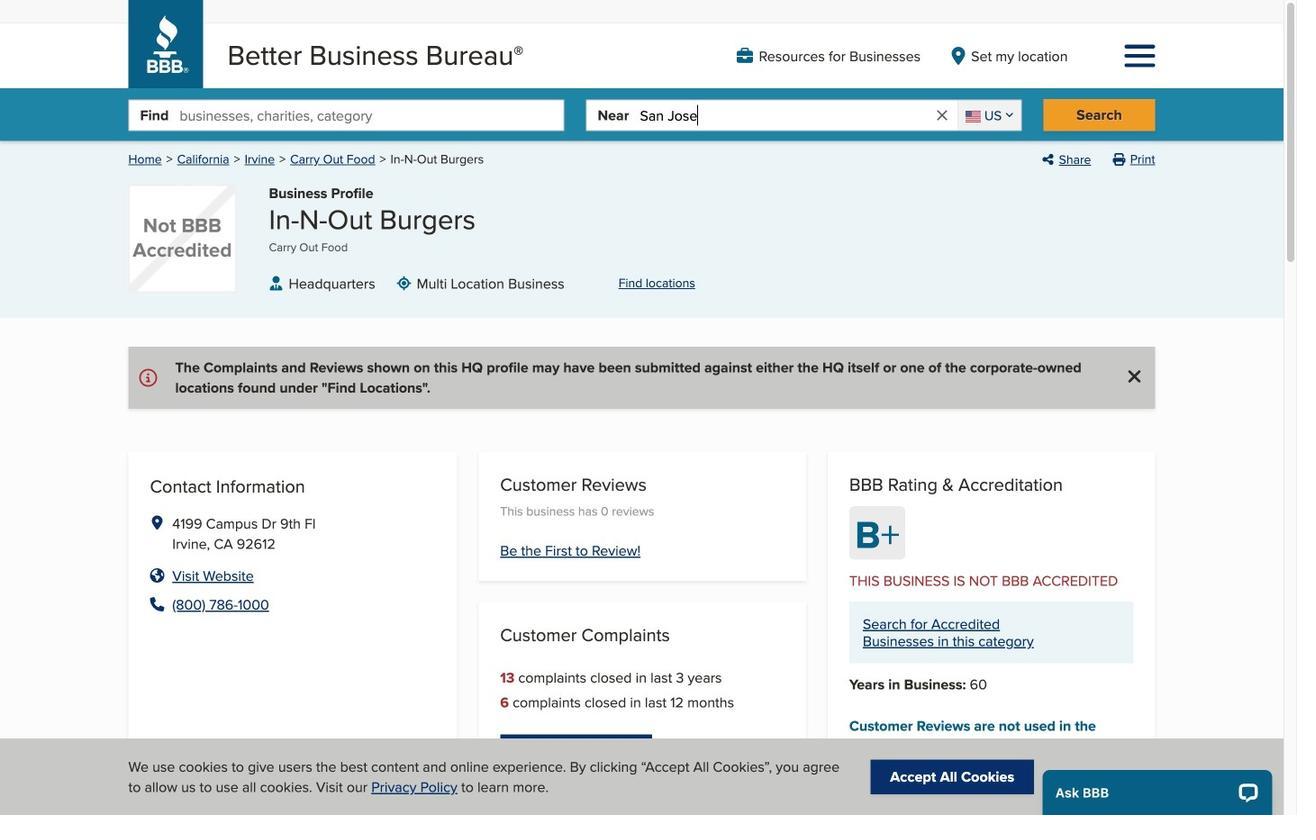 Task type: vqa. For each thing, say whether or not it's contained in the screenshot.
the clear search icon
yes



Task type: locate. For each thing, give the bounding box(es) containing it.
None field
[[958, 100, 1021, 130]]

businesses, charities, category search field
[[180, 100, 564, 130]]



Task type: describe. For each thing, give the bounding box(es) containing it.
clear search image
[[934, 107, 950, 123]]

not bbb accredited image
[[128, 185, 236, 293]]

city, state or zip field
[[640, 100, 934, 130]]



